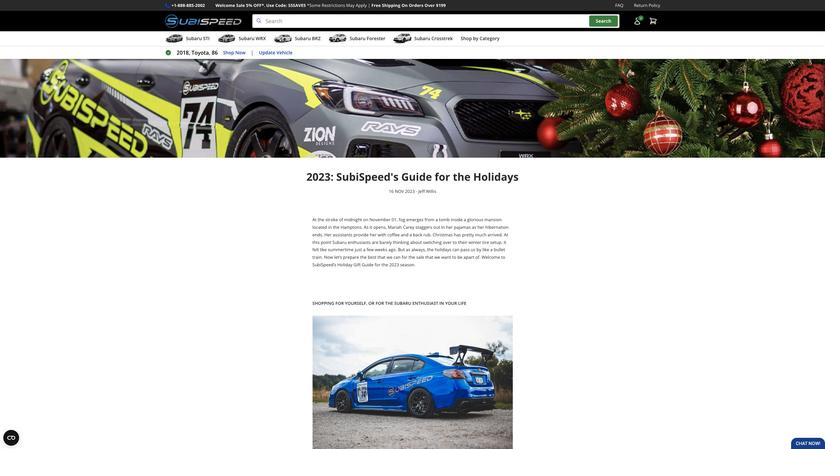 Task type: locate. For each thing, give the bounding box(es) containing it.
0 horizontal spatial for
[[336, 300, 344, 306]]

to
[[453, 239, 457, 245], [452, 254, 457, 260], [501, 254, 506, 260]]

0 vertical spatial as
[[472, 224, 477, 230]]

1 horizontal spatial we
[[435, 254, 440, 260]]

open widget image
[[3, 430, 19, 446]]

holiday
[[338, 262, 353, 268]]

0 horizontal spatial now
[[235, 49, 246, 56]]

forester
[[367, 35, 386, 42]]

now down subaru wrx dropdown button
[[235, 49, 246, 56]]

subaru left forester
[[350, 35, 366, 42]]

subaru sti button
[[165, 33, 210, 46]]

for
[[435, 170, 450, 184], [402, 254, 408, 260], [375, 262, 381, 268]]

a subaru forester thumbnail image image
[[329, 34, 347, 44]]

0 horizontal spatial guide
[[362, 262, 374, 268]]

we
[[387, 254, 393, 260], [435, 254, 440, 260]]

1 vertical spatial |
[[251, 49, 254, 56]]

felt
[[313, 247, 319, 253]]

return policy link
[[634, 2, 661, 9]]

0 vertical spatial for
[[435, 170, 450, 184]]

update vehicle
[[259, 49, 293, 56]]

01,
[[392, 217, 398, 223]]

subaru crosstrek button
[[393, 33, 453, 46]]

0 horizontal spatial in
[[328, 224, 332, 230]]

we down ago.
[[387, 254, 393, 260]]

1 we from the left
[[387, 254, 393, 260]]

subaru brz
[[295, 35, 321, 42]]

guide up -
[[402, 170, 432, 184]]

her up are
[[370, 232, 377, 238]]

1 horizontal spatial her
[[446, 224, 453, 230]]

hibernation
[[486, 224, 509, 230]]

1 horizontal spatial welcome
[[482, 254, 500, 260]]

over
[[443, 239, 452, 245]]

a right from
[[436, 217, 438, 223]]

1 horizontal spatial for
[[376, 300, 384, 306]]

welcome down bullet
[[482, 254, 500, 260]]

subaru up summertime
[[333, 239, 347, 245]]

her down tomb
[[446, 224, 453, 230]]

to left the be
[[452, 254, 457, 260]]

welcome left sale
[[216, 2, 235, 8]]

season.
[[400, 262, 416, 268]]

shop by category button
[[461, 33, 500, 46]]

orders
[[409, 2, 424, 8]]

return
[[634, 2, 648, 8]]

christmas
[[433, 232, 453, 238]]

guide inside at the stroke of midnight on november 01, fog emerges from a tomb inside a glorious mansion located in the hamptons. as it opens, mariah carey staggers out in her pajamas as her hibernation ends. her assistants provide her with coffee and a back rub. christmas has pretty much arrived. at this point subaru enthusiasts are barely thinking about switching over to their winter tire setup. it felt like summertime just a few weeks ago. but as always, the holidays can pass us by like a bullet train. now let's prepare the best that we can for the sale that we want to be apart of. welcome to subispeed's holiday gift guide for the 2023 season.
[[362, 262, 374, 268]]

back
[[413, 232, 423, 238]]

for right shopping
[[336, 300, 344, 306]]

now up subispeed's
[[324, 254, 333, 260]]

by inside dropdown button
[[473, 35, 479, 42]]

| left "free"
[[368, 2, 371, 8]]

0 horizontal spatial as
[[406, 247, 411, 253]]

welcome sale 5% off*. use code: sssave5
[[216, 2, 306, 8]]

0 vertical spatial can
[[453, 247, 460, 253]]

like
[[320, 247, 327, 253], [483, 247, 489, 253]]

1 vertical spatial as
[[406, 247, 411, 253]]

16
[[389, 189, 394, 194]]

|
[[368, 2, 371, 8], [251, 49, 254, 56]]

we left want
[[435, 254, 440, 260]]

by left category
[[473, 35, 479, 42]]

holidays
[[474, 170, 519, 184]]

subaru for subaru crosstrek
[[415, 35, 431, 42]]

shop left category
[[461, 35, 472, 42]]

1 horizontal spatial shop
[[461, 35, 472, 42]]

can up the be
[[453, 247, 460, 253]]

0 horizontal spatial 2023
[[389, 262, 399, 268]]

a subaru sti thumbnail image image
[[165, 34, 183, 44]]

0 vertical spatial welcome
[[216, 2, 235, 8]]

like right "felt"
[[320, 247, 327, 253]]

by right us
[[477, 247, 482, 253]]

2 vertical spatial for
[[375, 262, 381, 268]]

1 horizontal spatial like
[[483, 247, 489, 253]]

to down bullet
[[501, 254, 506, 260]]

2 like from the left
[[483, 247, 489, 253]]

1 horizontal spatial guide
[[402, 170, 432, 184]]

be
[[458, 254, 463, 260]]

nov
[[395, 189, 404, 194]]

about
[[410, 239, 422, 245]]

subaru left wrx
[[239, 35, 255, 42]]

shipping
[[382, 2, 401, 8]]

pajamas
[[454, 224, 471, 230]]

november
[[370, 217, 391, 223]]

sale
[[416, 254, 424, 260]]

her up much
[[478, 224, 484, 230]]

0 horizontal spatial shop
[[223, 49, 234, 56]]

1 horizontal spatial as
[[472, 224, 477, 230]]

has
[[454, 232, 461, 238]]

0 horizontal spatial at
[[313, 217, 317, 223]]

arrived.
[[488, 232, 503, 238]]

policy
[[649, 2, 661, 8]]

welcome
[[216, 2, 235, 8], [482, 254, 500, 260]]

1 vertical spatial by
[[477, 247, 482, 253]]

1 horizontal spatial can
[[453, 247, 460, 253]]

life
[[458, 300, 467, 306]]

2023 left season. in the bottom of the page
[[389, 262, 399, 268]]

update vehicle button
[[259, 49, 293, 57]]

can down but
[[394, 254, 401, 260]]

as
[[364, 224, 369, 230]]

1 vertical spatial shop
[[223, 49, 234, 56]]

of.
[[476, 254, 481, 260]]

like down tire
[[483, 247, 489, 253]]

at up "located"
[[313, 217, 317, 223]]

subaru left sti
[[186, 35, 202, 42]]

0 horizontal spatial we
[[387, 254, 393, 260]]

glorious
[[467, 217, 484, 223]]

2018,
[[177, 49, 190, 56]]

subaru left brz
[[295, 35, 311, 42]]

best
[[368, 254, 377, 260]]

1 vertical spatial 2023
[[389, 262, 399, 268]]

category
[[480, 35, 500, 42]]

tire
[[483, 239, 489, 245]]

0 vertical spatial 2023
[[405, 189, 415, 194]]

enthusiast
[[413, 300, 439, 306]]

a left few
[[363, 247, 366, 253]]

0 vertical spatial shop
[[461, 35, 472, 42]]

1 horizontal spatial that
[[425, 254, 434, 260]]

just
[[355, 247, 362, 253]]

0 vertical spatial by
[[473, 35, 479, 42]]

subaru
[[186, 35, 202, 42], [239, 35, 255, 42], [295, 35, 311, 42], [350, 35, 366, 42], [415, 35, 431, 42], [333, 239, 347, 245]]

as down glorious
[[472, 224, 477, 230]]

0 vertical spatial guide
[[402, 170, 432, 184]]

subaru inside at the stroke of midnight on november 01, fog emerges from a tomb inside a glorious mansion located in the hamptons. as it opens, mariah carey staggers out in her pajamas as her hibernation ends. her assistants provide her with coffee and a back rub. christmas has pretty much arrived. at this point subaru enthusiasts are barely thinking about switching over to their winter tire setup. it felt like summertime just a few weeks ago. but as always, the holidays can pass us by like a bullet train. now let's prepare the best that we can for the sale that we want to be apart of. welcome to subispeed's holiday gift guide for the 2023 season.
[[333, 239, 347, 245]]

subaru brz button
[[274, 33, 321, 46]]

at up it at the bottom right of the page
[[504, 232, 508, 238]]

carey
[[403, 224, 415, 230]]

1 horizontal spatial at
[[504, 232, 508, 238]]

now inside at the stroke of midnight on november 01, fog emerges from a tomb inside a glorious mansion located in the hamptons. as it opens, mariah carey staggers out in her pajamas as her hibernation ends. her assistants provide her with coffee and a back rub. christmas has pretty much arrived. at this point subaru enthusiasts are barely thinking about switching over to their winter tire setup. it felt like summertime just a few weeks ago. but as always, the holidays can pass us by like a bullet train. now let's prepare the best that we can for the sale that we want to be apart of. welcome to subispeed's holiday gift guide for the 2023 season.
[[324, 254, 333, 260]]

ago.
[[389, 247, 397, 253]]

1 horizontal spatial 2023
[[405, 189, 415, 194]]

shop for shop now
[[223, 49, 234, 56]]

that down weeks
[[378, 254, 386, 260]]

1 horizontal spatial for
[[402, 254, 408, 260]]

search input field
[[252, 14, 620, 28]]

with
[[378, 232, 387, 238]]

for up willis
[[435, 170, 450, 184]]

| down subaru wrx
[[251, 49, 254, 56]]

subaru sti
[[186, 35, 210, 42]]

at
[[313, 217, 317, 223], [504, 232, 508, 238]]

1 vertical spatial welcome
[[482, 254, 500, 260]]

thinking
[[393, 239, 409, 245]]

shop right 86
[[223, 49, 234, 56]]

barely
[[380, 239, 392, 245]]

a up pajamas
[[464, 217, 466, 223]]

prepare
[[343, 254, 359, 260]]

for down best
[[375, 262, 381, 268]]

want
[[442, 254, 451, 260]]

0 horizontal spatial her
[[370, 232, 377, 238]]

in right 'out'
[[441, 224, 445, 230]]

1 vertical spatial now
[[324, 254, 333, 260]]

1 for from the left
[[336, 300, 344, 306]]

search button
[[590, 16, 618, 27]]

for up season. in the bottom of the page
[[402, 254, 408, 260]]

as right but
[[406, 247, 411, 253]]

0 horizontal spatial like
[[320, 247, 327, 253]]

for right or at the bottom of page
[[376, 300, 384, 306]]

shop inside dropdown button
[[461, 35, 472, 42]]

in down stroke
[[328, 224, 332, 230]]

stroke
[[326, 217, 338, 223]]

1 horizontal spatial in
[[441, 224, 445, 230]]

that right sale
[[425, 254, 434, 260]]

it
[[504, 239, 507, 245]]

1 in from the left
[[328, 224, 332, 230]]

subaru left crosstrek
[[415, 35, 431, 42]]

switching
[[423, 239, 442, 245]]

shop now link
[[223, 49, 246, 57]]

0 horizontal spatial that
[[378, 254, 386, 260]]

2023 left -
[[405, 189, 415, 194]]

1 vertical spatial at
[[504, 232, 508, 238]]

return policy
[[634, 2, 661, 8]]

1 horizontal spatial |
[[368, 2, 371, 8]]

emerges
[[406, 217, 424, 223]]

1 horizontal spatial now
[[324, 254, 333, 260]]

shop
[[461, 35, 472, 42], [223, 49, 234, 56]]

885-
[[187, 2, 195, 8]]

shopping
[[313, 300, 335, 306]]

0 horizontal spatial can
[[394, 254, 401, 260]]

a subaru wrx thumbnail image image
[[218, 34, 236, 44]]

1 vertical spatial can
[[394, 254, 401, 260]]

subaru crosstrek
[[415, 35, 453, 42]]

inside
[[451, 217, 463, 223]]

+1-888-885-2002 link
[[172, 2, 205, 9]]

of
[[339, 217, 343, 223]]

to right over
[[453, 239, 457, 245]]

your
[[445, 300, 457, 306]]

the
[[453, 170, 471, 184], [318, 217, 324, 223], [333, 224, 340, 230], [427, 247, 434, 253], [360, 254, 367, 260], [409, 254, 415, 260], [382, 262, 388, 268]]

1 vertical spatial guide
[[362, 262, 374, 268]]

a right and
[[410, 232, 412, 238]]

code:
[[275, 2, 287, 8]]

hamptons.
[[341, 224, 363, 230]]

guide down best
[[362, 262, 374, 268]]



Task type: vqa. For each thing, say whether or not it's contained in the screenshot.
Off
no



Task type: describe. For each thing, give the bounding box(es) containing it.
and
[[401, 232, 409, 238]]

*some restrictions may apply | free shipping on orders over $199
[[307, 2, 446, 8]]

0 vertical spatial now
[[235, 49, 246, 56]]

welcome inside at the stroke of midnight on november 01, fog emerges from a tomb inside a glorious mansion located in the hamptons. as it opens, mariah carey staggers out in her pajamas as her hibernation ends. her assistants provide her with coffee and a back rub. christmas has pretty much arrived. at this point subaru enthusiasts are barely thinking about switching over to their winter tire setup. it felt like summertime just a few weeks ago. but as always, the holidays can pass us by like a bullet train. now let's prepare the best that we can for the sale that we want to be apart of. welcome to subispeed's holiday gift guide for the 2023 season.
[[482, 254, 500, 260]]

rub.
[[424, 232, 432, 238]]

holidays
[[435, 247, 452, 253]]

assistants
[[333, 232, 353, 238]]

shop by category
[[461, 35, 500, 42]]

us
[[471, 247, 476, 253]]

bullet
[[494, 247, 505, 253]]

on
[[363, 217, 369, 223]]

vehicle
[[277, 49, 293, 56]]

2023:
[[307, 170, 334, 184]]

ends.
[[313, 232, 323, 238]]

subaru for subaru sti
[[186, 35, 202, 42]]

summertime
[[328, 247, 354, 253]]

2023 inside at the stroke of midnight on november 01, fog emerges from a tomb inside a glorious mansion located in the hamptons. as it opens, mariah carey staggers out in her pajamas as her hibernation ends. her assistants provide her with coffee and a back rub. christmas has pretty much arrived. at this point subaru enthusiasts are barely thinking about switching over to their winter tire setup. it felt like summertime just a few weeks ago. but as always, the holidays can pass us by like a bullet train. now let's prepare the best that we can for the sale that we want to be apart of. welcome to subispeed's holiday gift guide for the 2023 season.
[[389, 262, 399, 268]]

0 vertical spatial at
[[313, 217, 317, 223]]

pass
[[461, 247, 470, 253]]

wrx
[[256, 35, 266, 42]]

weeks
[[375, 247, 388, 253]]

2 for from the left
[[376, 300, 384, 306]]

subispeed logo image
[[165, 14, 242, 28]]

0 vertical spatial |
[[368, 2, 371, 8]]

1 like from the left
[[320, 247, 327, 253]]

midnight
[[344, 217, 362, 223]]

much
[[475, 232, 487, 238]]

2 horizontal spatial for
[[435, 170, 450, 184]]

16 nov 2023 - jeff willis
[[389, 189, 437, 194]]

subaru wrx button
[[218, 33, 266, 46]]

sale
[[236, 2, 245, 8]]

fog
[[399, 217, 405, 223]]

are
[[372, 239, 379, 245]]

shopping for yourself, or for the subaru enthusiast in your life
[[313, 300, 467, 306]]

-
[[416, 189, 418, 194]]

subaru for subaru brz
[[295, 35, 311, 42]]

shop for shop by category
[[461, 35, 472, 42]]

subaru for subaru forester
[[350, 35, 366, 42]]

2023: subispeed's guide for the holidays
[[307, 170, 519, 184]]

coffee
[[388, 232, 400, 238]]

sti
[[203, 35, 210, 42]]

toyota,
[[192, 49, 210, 56]]

2 we from the left
[[435, 254, 440, 260]]

winter
[[469, 239, 481, 245]]

a subaru crosstrek thumbnail image image
[[393, 34, 412, 44]]

subaru for subaru wrx
[[239, 35, 255, 42]]

out
[[434, 224, 440, 230]]

apply
[[356, 2, 367, 8]]

0 horizontal spatial for
[[375, 262, 381, 268]]

0 horizontal spatial |
[[251, 49, 254, 56]]

tomb
[[439, 217, 450, 223]]

*some
[[307, 2, 321, 8]]

subispeed's
[[336, 170, 399, 184]]

update
[[259, 49, 275, 56]]

mansion
[[485, 217, 502, 223]]

1 that from the left
[[378, 254, 386, 260]]

crosstrek
[[432, 35, 453, 42]]

willis
[[426, 189, 437, 194]]

brz
[[312, 35, 321, 42]]

by inside at the stroke of midnight on november 01, fog emerges from a tomb inside a glorious mansion located in the hamptons. as it opens, mariah carey staggers out in her pajamas as her hibernation ends. her assistants provide her with coffee and a back rub. christmas has pretty much arrived. at this point subaru enthusiasts are barely thinking about switching over to their winter tire setup. it felt like summertime just a few weeks ago. but as always, the holidays can pass us by like a bullet train. now let's prepare the best that we can for the sale that we want to be apart of. welcome to subispeed's holiday gift guide for the 2023 season.
[[477, 247, 482, 253]]

2 horizontal spatial her
[[478, 224, 484, 230]]

use
[[266, 2, 274, 8]]

a left bullet
[[491, 247, 493, 253]]

restrictions
[[322, 2, 345, 8]]

from
[[425, 217, 435, 223]]

1 vertical spatial for
[[402, 254, 408, 260]]

setup.
[[490, 239, 503, 245]]

2 that from the left
[[425, 254, 434, 260]]

faq
[[616, 2, 624, 8]]

$199
[[436, 2, 446, 8]]

fallback image - no image provided image
[[0, 59, 826, 158]]

0 horizontal spatial welcome
[[216, 2, 235, 8]]

always,
[[412, 247, 426, 253]]

train.
[[313, 254, 323, 260]]

86
[[212, 49, 218, 56]]

subaru forester
[[350, 35, 386, 42]]

5%
[[246, 2, 253, 8]]

off*.
[[254, 2, 265, 8]]

a subaru brz thumbnail image image
[[274, 34, 292, 44]]

apart
[[464, 254, 474, 260]]

let's
[[334, 254, 342, 260]]

enthusiasts
[[348, 239, 371, 245]]

button image
[[634, 17, 641, 25]]

2 in from the left
[[441, 224, 445, 230]]

at the stroke of midnight on november 01, fog emerges from a tomb inside a glorious mansion located in the hamptons. as it opens, mariah carey staggers out in her pajamas as her hibernation ends. her assistants provide her with coffee and a back rub. christmas has pretty much arrived. at this point subaru enthusiasts are barely thinking about switching over to their winter tire setup. it felt like summertime just a few weeks ago. but as always, the holidays can pass us by like a bullet train. now let's prepare the best that we can for the sale that we want to be apart of. welcome to subispeed's holiday gift guide for the 2023 season.
[[313, 217, 509, 268]]

faq link
[[616, 2, 624, 9]]

subaru forester button
[[329, 33, 386, 46]]

+1-888-885-2002
[[172, 2, 205, 8]]

it
[[370, 224, 372, 230]]

jeff
[[419, 189, 425, 194]]

search
[[596, 18, 612, 24]]

subaru wrx
[[239, 35, 266, 42]]

pretty
[[462, 232, 474, 238]]



